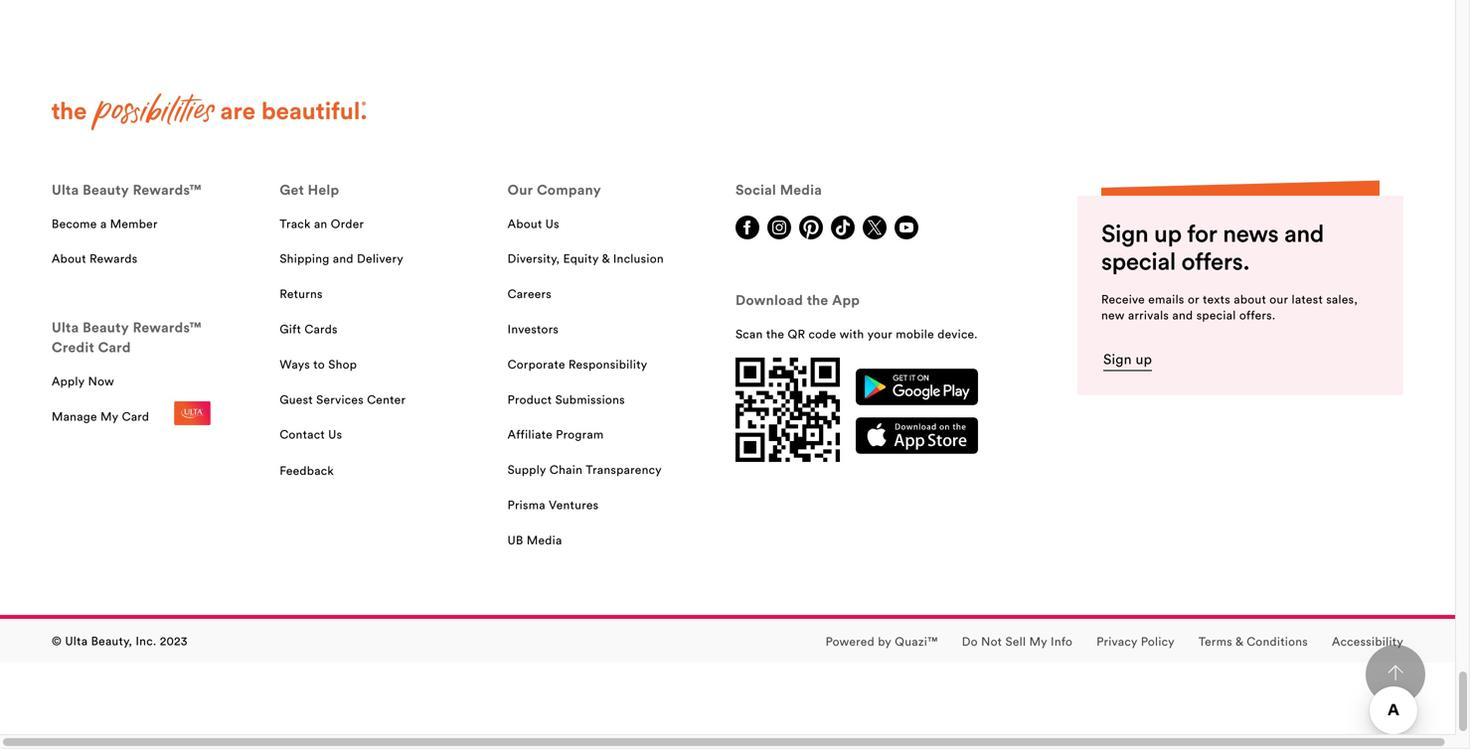 Task type: vqa. For each thing, say whether or not it's contained in the screenshot.
leftmost 10-
no



Task type: describe. For each thing, give the bounding box(es) containing it.
returns link
[[280, 286, 323, 305]]

2 vertical spatial ulta
[[65, 633, 88, 648]]

& inside terms & conditions link
[[1235, 634, 1243, 649]]

receive
[[1101, 292, 1145, 306]]

shop
[[328, 357, 357, 372]]

& inside "diversity, equity & inclusion" 'link'
[[602, 251, 610, 266]]

powered by quazi™ link
[[826, 634, 938, 652]]

ultamaterewardscreditcard image
[[173, 402, 211, 425]]

manage my card
[[52, 409, 149, 424]]

rewards
[[90, 251, 138, 266]]

an
[[314, 216, 327, 231]]

by
[[878, 634, 892, 649]]

offers. inside the sign up for news and special offers.
[[1181, 246, 1250, 276]]

the possibilities are beautiful image
[[52, 92, 367, 131]]

credit
[[52, 339, 94, 356]]

sign up
[[1103, 350, 1152, 368]]

prisma ventures link
[[508, 497, 599, 516]]

accessibility link
[[1332, 634, 1403, 652]]

a
[[100, 216, 107, 231]]

social media
[[736, 181, 822, 199]]

become a member link
[[52, 215, 158, 235]]

appstore image
[[856, 417, 978, 455]]

about
[[1234, 292, 1266, 306]]

apply now link
[[52, 373, 114, 393]]

my inside manage my card link
[[101, 409, 119, 424]]

prisma
[[508, 497, 546, 512]]

investors link
[[508, 321, 559, 340]]

offers. inside receive emails or texts about our latest sales, new arrivals and special offers.
[[1239, 307, 1276, 322]]

ways to shop link
[[280, 356, 357, 376]]

mobile
[[896, 327, 934, 342]]

new
[[1101, 307, 1125, 322]]

company
[[537, 181, 601, 199]]

ways to shop
[[280, 357, 357, 372]]

diversity,
[[508, 251, 560, 266]]

accessibility
[[1332, 634, 1403, 649]]

diversity, equity & inclusion link
[[508, 251, 664, 270]]

program
[[556, 427, 604, 442]]

submissions
[[555, 392, 625, 407]]

shipping and delivery
[[280, 251, 403, 266]]

guest services center
[[280, 392, 406, 407]]

us for about us
[[545, 216, 559, 231]]

center
[[367, 392, 406, 407]]

gift
[[280, 322, 301, 336]]

beauty,
[[91, 633, 132, 648]]

track an order link
[[280, 215, 364, 235]]

special inside receive emails or texts about our latest sales, new arrivals and special offers.
[[1196, 307, 1236, 322]]

not
[[981, 634, 1002, 649]]

my inside do not sell my info button
[[1029, 634, 1047, 649]]

scan the qr code with your mobile device.
[[736, 327, 978, 342]]

©
[[52, 633, 62, 648]]

sign for sign up for news and special offers.
[[1101, 218, 1148, 248]]

affiliate program
[[508, 427, 604, 442]]

about rewards link
[[52, 251, 138, 270]]

delivery
[[357, 251, 403, 266]]

gift cards link
[[280, 321, 338, 340]]

ub
[[508, 533, 523, 548]]

do
[[962, 634, 978, 649]]

guest services center link
[[280, 391, 406, 411]]

your
[[867, 327, 893, 342]]

terms
[[1199, 634, 1232, 649]]

order
[[331, 216, 364, 231]]

and inside the sign up for news and special offers.
[[1284, 218, 1324, 248]]

and inside receive emails or texts about our latest sales, new arrivals and special offers.
[[1172, 307, 1193, 322]]

about us link
[[508, 215, 559, 235]]

chain
[[550, 462, 583, 477]]

ulta beauty rewards™
[[52, 181, 202, 199]]

to
[[313, 357, 325, 372]]

our
[[508, 181, 533, 199]]

texts
[[1203, 292, 1230, 306]]

media for ub media
[[527, 533, 562, 548]]

social
[[736, 181, 776, 199]]

about for about rewards
[[52, 251, 86, 266]]

playstore image
[[856, 369, 978, 406]]

returns
[[280, 286, 323, 301]]

conditions
[[1247, 634, 1308, 649]]

supply chain transparency
[[508, 462, 662, 477]]

track
[[280, 216, 311, 231]]

contact us link
[[280, 427, 342, 446]]

corporate
[[508, 357, 565, 372]]

feedback button
[[280, 462, 334, 482]]

careers
[[508, 286, 552, 301]]

ub media link
[[508, 532, 562, 551]]

quazi™
[[895, 634, 938, 649]]

get help
[[280, 181, 339, 199]]

ulta beauty rewards™ credit card
[[52, 319, 202, 356]]

gift cards
[[280, 322, 338, 336]]

device.
[[938, 327, 978, 342]]

2023
[[160, 633, 188, 648]]

© ulta beauty, inc. 2023
[[52, 633, 188, 648]]

facebook image
[[736, 215, 759, 239]]

affiliate
[[508, 427, 553, 442]]

ulta for ulta beauty rewards™ credit card
[[52, 319, 79, 337]]

beauty for ulta beauty rewards™ credit card
[[83, 319, 129, 337]]

ways
[[280, 357, 310, 372]]

qr
[[788, 327, 805, 342]]



Task type: locate. For each thing, give the bounding box(es) containing it.
1 vertical spatial the
[[766, 327, 784, 342]]

card
[[98, 339, 131, 356], [122, 409, 149, 424]]

0 vertical spatial media
[[780, 181, 822, 199]]

for
[[1187, 218, 1217, 248]]

offers. up texts
[[1181, 246, 1250, 276]]

card left ultamaterewardscreditcard image
[[122, 409, 149, 424]]

1 horizontal spatial media
[[780, 181, 822, 199]]

corporate responsibility link
[[508, 356, 647, 376]]

1 vertical spatial rewards™
[[133, 319, 202, 337]]

rewards™ for ulta beauty rewards™
[[133, 181, 202, 199]]

receive emails or texts about our latest sales, new arrivals and special offers.
[[1101, 292, 1358, 322]]

the for download
[[807, 291, 828, 309]]

1 beauty from the top
[[83, 181, 129, 199]]

media up pinterest 'image'
[[780, 181, 822, 199]]

about down our
[[508, 216, 542, 231]]

my right sell
[[1029, 634, 1047, 649]]

supply chain transparency link
[[508, 462, 662, 481]]

& right equity
[[602, 251, 610, 266]]

privacy
[[1097, 634, 1138, 649]]

sign for sign up
[[1103, 350, 1132, 368]]

0 horizontal spatial my
[[101, 409, 119, 424]]

1 vertical spatial special
[[1196, 307, 1236, 322]]

1 vertical spatial card
[[122, 409, 149, 424]]

1 vertical spatial sign
[[1103, 350, 1132, 368]]

product submissions
[[508, 392, 625, 407]]

rewards™ up member
[[133, 181, 202, 199]]

supply
[[508, 462, 546, 477]]

0 horizontal spatial media
[[527, 533, 562, 548]]

1 horizontal spatial special
[[1196, 307, 1236, 322]]

careers link
[[508, 286, 552, 305]]

our company
[[508, 181, 601, 199]]

back to top image
[[1388, 665, 1403, 681]]

1 horizontal spatial about
[[508, 216, 542, 231]]

and down the order
[[333, 251, 354, 266]]

beauty up become a member
[[83, 181, 129, 199]]

sign up for news and special offers. footer
[[0, 92, 1455, 663]]

& right terms
[[1235, 634, 1243, 649]]

sign inside sign up link
[[1103, 350, 1132, 368]]

sign
[[1101, 218, 1148, 248], [1103, 350, 1132, 368]]

about
[[508, 216, 542, 231], [52, 251, 86, 266]]

0 horizontal spatial us
[[328, 427, 342, 442]]

scan
[[736, 327, 763, 342]]

sign up receive on the top right of page
[[1101, 218, 1148, 248]]

1 horizontal spatial the
[[807, 291, 828, 309]]

up left for
[[1154, 218, 1182, 248]]

apply
[[52, 374, 85, 389]]

1 vertical spatial about
[[52, 251, 86, 266]]

contact us
[[280, 427, 342, 442]]

info
[[1051, 634, 1073, 649]]

special down texts
[[1196, 307, 1236, 322]]

0 vertical spatial rewards™
[[133, 181, 202, 199]]

2 rewards™ from the top
[[133, 319, 202, 337]]

inc.
[[136, 633, 157, 648]]

sales,
[[1326, 292, 1358, 306]]

about rewards
[[52, 251, 138, 266]]

become
[[52, 216, 97, 231]]

ulta right ©
[[65, 633, 88, 648]]

1 vertical spatial media
[[527, 533, 562, 548]]

beauty inside ulta beauty rewards™ credit card
[[83, 319, 129, 337]]

about down become
[[52, 251, 86, 266]]

q r code image
[[736, 358, 840, 462]]

responsibility
[[569, 357, 647, 372]]

investors
[[508, 322, 559, 336]]

ulta up credit
[[52, 319, 79, 337]]

twitter image
[[863, 215, 887, 239]]

ulta inside ulta beauty rewards™ credit card
[[52, 319, 79, 337]]

card inside ulta beauty rewards™ credit card
[[98, 339, 131, 356]]

up inside the sign up for news and special offers.
[[1154, 218, 1182, 248]]

up down arrivals
[[1136, 350, 1152, 368]]

latest
[[1292, 292, 1323, 306]]

0 vertical spatial card
[[98, 339, 131, 356]]

cards
[[305, 322, 338, 336]]

prisma ventures
[[508, 497, 599, 512]]

privacy policy
[[1097, 634, 1175, 649]]

0 vertical spatial us
[[545, 216, 559, 231]]

0 vertical spatial ulta
[[52, 181, 79, 199]]

offers.
[[1181, 246, 1250, 276], [1239, 307, 1276, 322]]

offers. down about at top
[[1239, 307, 1276, 322]]

2 vertical spatial and
[[1172, 307, 1193, 322]]

sign down new
[[1103, 350, 1132, 368]]

0 horizontal spatial and
[[333, 251, 354, 266]]

1 horizontal spatial &
[[1235, 634, 1243, 649]]

and
[[1284, 218, 1324, 248], [333, 251, 354, 266], [1172, 307, 1193, 322]]

special up receive on the top right of page
[[1101, 246, 1176, 276]]

instagram image
[[767, 215, 791, 239]]

1 rewards™ from the top
[[133, 181, 202, 199]]

code
[[809, 327, 836, 342]]

0 vertical spatial up
[[1154, 218, 1182, 248]]

0 horizontal spatial &
[[602, 251, 610, 266]]

0 vertical spatial the
[[807, 291, 828, 309]]

media
[[780, 181, 822, 199], [527, 533, 562, 548]]

powered
[[826, 634, 875, 649]]

pinterest image
[[799, 215, 823, 239]]

special inside the sign up for news and special offers.
[[1101, 246, 1176, 276]]

us right contact
[[328, 427, 342, 442]]

media inside "ub media" link
[[527, 533, 562, 548]]

card inside manage my card link
[[122, 409, 149, 424]]

up for sign up
[[1136, 350, 1152, 368]]

0 vertical spatial &
[[602, 251, 610, 266]]

0 vertical spatial and
[[1284, 218, 1324, 248]]

sign up for news and special offers.
[[1101, 218, 1324, 276]]

1 horizontal spatial us
[[545, 216, 559, 231]]

1 vertical spatial us
[[328, 427, 342, 442]]

manage my card link
[[52, 402, 211, 429]]

1 horizontal spatial and
[[1172, 307, 1193, 322]]

1 vertical spatial offers.
[[1239, 307, 1276, 322]]

special
[[1101, 246, 1176, 276], [1196, 307, 1236, 322]]

&
[[602, 251, 610, 266], [1235, 634, 1243, 649]]

0 horizontal spatial the
[[766, 327, 784, 342]]

rewards™ down rewards
[[133, 319, 202, 337]]

media for social media
[[780, 181, 822, 199]]

about for about us
[[508, 216, 542, 231]]

media right ub
[[527, 533, 562, 548]]

beauty
[[83, 181, 129, 199], [83, 319, 129, 337]]

tiktok image
[[831, 215, 855, 239]]

terms & conditions link
[[1199, 634, 1308, 652]]

beauty for ulta beauty rewards™
[[83, 181, 129, 199]]

and down or
[[1172, 307, 1193, 322]]

the for scan
[[766, 327, 784, 342]]

ventures
[[549, 497, 599, 512]]

do not sell my info button
[[962, 634, 1073, 653]]

shipping
[[280, 251, 330, 266]]

app
[[832, 291, 860, 309]]

download the app
[[736, 291, 860, 309]]

1 horizontal spatial up
[[1154, 218, 1182, 248]]

0 horizontal spatial special
[[1101, 246, 1176, 276]]

0 vertical spatial sign
[[1101, 218, 1148, 248]]

2 horizontal spatial and
[[1284, 218, 1324, 248]]

up
[[1154, 218, 1182, 248], [1136, 350, 1152, 368]]

1 vertical spatial &
[[1235, 634, 1243, 649]]

1 vertical spatial my
[[1029, 634, 1047, 649]]

my right "manage" at the bottom left
[[101, 409, 119, 424]]

affiliate program link
[[508, 427, 604, 446]]

1 vertical spatial up
[[1136, 350, 1152, 368]]

the left app
[[807, 291, 828, 309]]

transparency
[[586, 462, 662, 477]]

track an order
[[280, 216, 364, 231]]

us
[[545, 216, 559, 231], [328, 427, 342, 442]]

shipping and delivery link
[[280, 251, 403, 270]]

do not sell my info
[[962, 634, 1073, 649]]

powered by quazi™
[[826, 634, 938, 649]]

0 vertical spatial beauty
[[83, 181, 129, 199]]

1 vertical spatial beauty
[[83, 319, 129, 337]]

2 beauty from the top
[[83, 319, 129, 337]]

sign up link
[[1103, 350, 1152, 371]]

0 vertical spatial about
[[508, 216, 542, 231]]

emails
[[1148, 292, 1184, 306]]

0 horizontal spatial up
[[1136, 350, 1152, 368]]

1 horizontal spatial my
[[1029, 634, 1047, 649]]

member
[[110, 216, 158, 231]]

policy
[[1141, 634, 1175, 649]]

corporate responsibility
[[508, 357, 647, 372]]

sell
[[1005, 634, 1026, 649]]

up for sign up for news and special offers.
[[1154, 218, 1182, 248]]

ulta for ulta beauty rewards™
[[52, 181, 79, 199]]

rewards™ inside ulta beauty rewards™ credit card
[[133, 319, 202, 337]]

rewards™ for ulta beauty rewards™ credit card
[[133, 319, 202, 337]]

youtube image
[[895, 215, 918, 239]]

ulta
[[52, 181, 79, 199], [52, 319, 79, 337], [65, 633, 88, 648]]

my
[[101, 409, 119, 424], [1029, 634, 1047, 649]]

0 vertical spatial offers.
[[1181, 246, 1250, 276]]

us down our company
[[545, 216, 559, 231]]

ub media
[[508, 533, 562, 548]]

ulta up become
[[52, 181, 79, 199]]

now
[[88, 374, 114, 389]]

diversity, equity & inclusion
[[508, 251, 664, 266]]

or
[[1188, 292, 1200, 306]]

become a member
[[52, 216, 158, 231]]

0 vertical spatial special
[[1101, 246, 1176, 276]]

us for contact us
[[328, 427, 342, 442]]

1 vertical spatial and
[[333, 251, 354, 266]]

0 horizontal spatial about
[[52, 251, 86, 266]]

card up now
[[98, 339, 131, 356]]

sign inside the sign up for news and special offers.
[[1101, 218, 1148, 248]]

equity
[[563, 251, 599, 266]]

beauty up credit
[[83, 319, 129, 337]]

and right news
[[1284, 218, 1324, 248]]

contact
[[280, 427, 325, 442]]

the left qr at the top right of the page
[[766, 327, 784, 342]]

about us
[[508, 216, 559, 231]]

0 vertical spatial my
[[101, 409, 119, 424]]

1 vertical spatial ulta
[[52, 319, 79, 337]]



